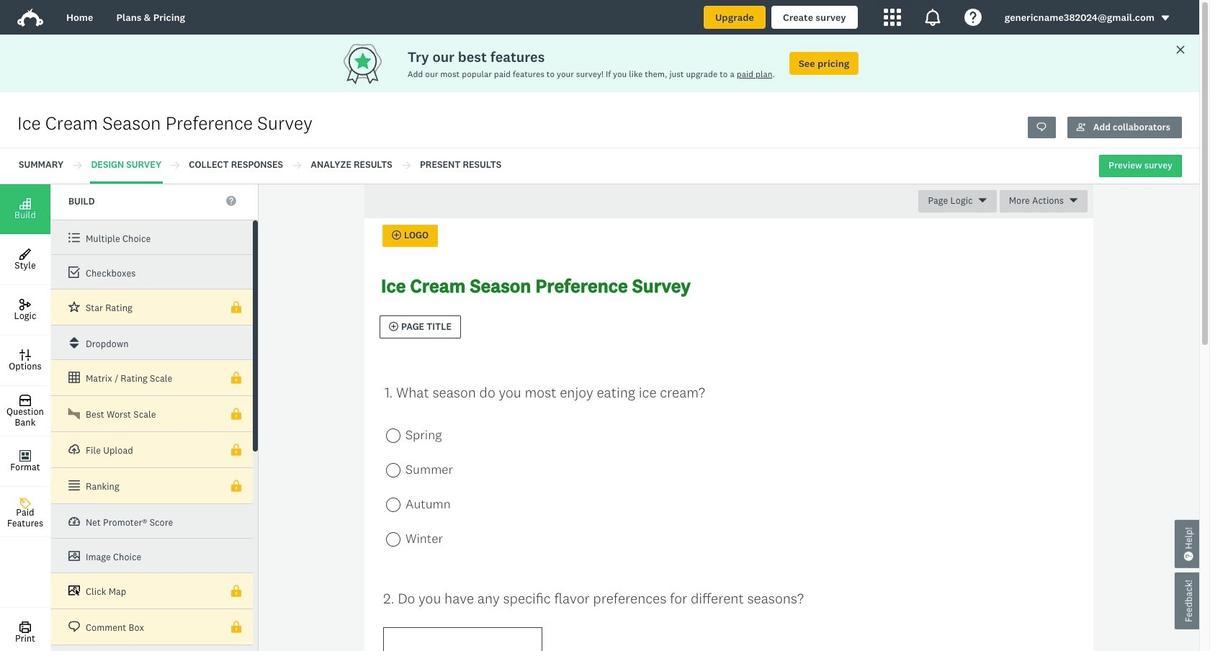 Task type: describe. For each thing, give the bounding box(es) containing it.
surveymonkey logo image
[[17, 9, 43, 27]]

1 products icon image from the left
[[884, 9, 901, 26]]

help icon image
[[965, 9, 982, 26]]

dropdown arrow image
[[1161, 13, 1171, 23]]



Task type: vqa. For each thing, say whether or not it's contained in the screenshot.
second Products Icon from right
yes



Task type: locate. For each thing, give the bounding box(es) containing it.
rewards image
[[341, 40, 408, 87]]

None text field
[[383, 628, 543, 651]]

0 horizontal spatial products icon image
[[884, 9, 901, 26]]

products icon image
[[884, 9, 901, 26], [924, 9, 942, 26]]

2 products icon image from the left
[[924, 9, 942, 26]]

1 horizontal spatial products icon image
[[924, 9, 942, 26]]



